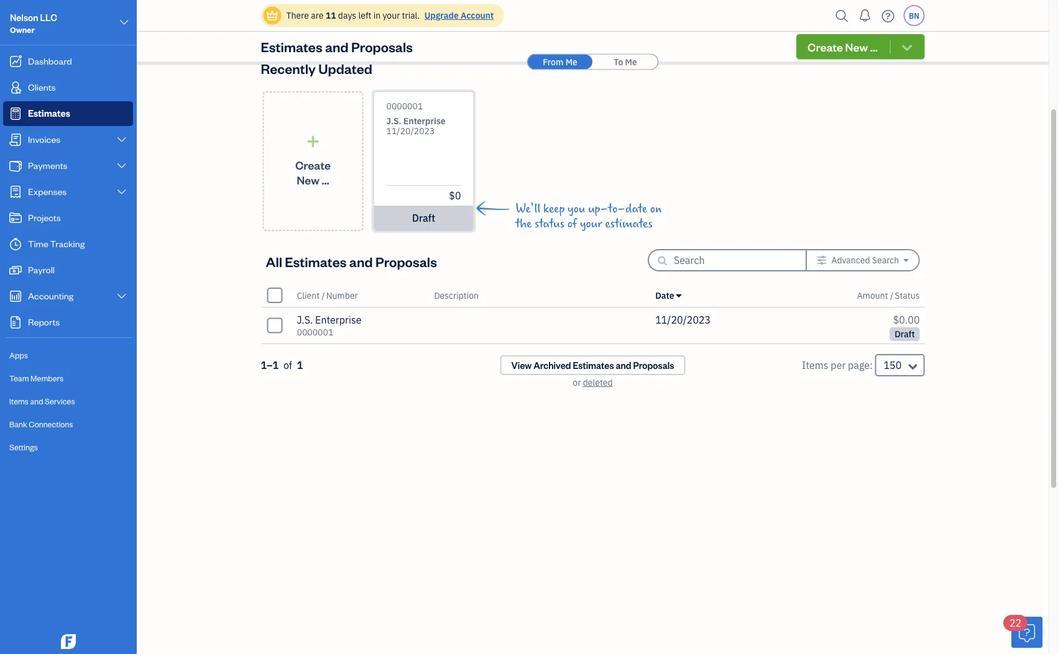 Task type: describe. For each thing, give the bounding box(es) containing it.
status
[[895, 290, 920, 301]]

0 horizontal spatial your
[[383, 10, 400, 21]]

nelson
[[10, 12, 38, 23]]

you inside showcase your unique value to help win the work you deserve.
[[759, 22, 774, 34]]

chevron large down image for accounting
[[116, 292, 127, 302]]

chevrondown image
[[900, 40, 915, 53]]

learn for easily
[[595, 22, 616, 34]]

invoices inside main element
[[28, 133, 60, 145]]

turn
[[530, 12, 546, 24]]

all
[[266, 253, 282, 271]]

items for items and services
[[9, 396, 29, 407]]

resource center badge image
[[1012, 618, 1043, 649]]

there are 11 days left in your trial. upgrade account
[[286, 10, 494, 21]]

bank connections link
[[3, 414, 133, 436]]

advanced
[[832, 255, 870, 266]]

number link
[[326, 290, 358, 301]]

client image
[[8, 81, 23, 94]]

estimates inside easily turn estimates into invoices with just a single click.
[[548, 12, 587, 24]]

settings image
[[817, 256, 827, 266]]

to me link
[[593, 54, 658, 69]]

dashboard link
[[3, 49, 133, 74]]

1 horizontal spatial 11/20/2023
[[656, 314, 711, 327]]

estimates inside view archived estimates and proposals or deleted
[[573, 360, 614, 372]]

bn
[[909, 11, 920, 21]]

j.s. inside the 0000001 j.s. enterprise 11/20/2023
[[387, 115, 402, 127]]

plus image
[[306, 135, 320, 148]]

services
[[45, 396, 75, 407]]

date
[[626, 202, 647, 216]]

0 horizontal spatial of
[[284, 359, 292, 372]]

paid.
[[346, 22, 365, 34]]

status link
[[895, 290, 920, 301]]

amount link
[[857, 290, 891, 301]]

0 horizontal spatial draft
[[412, 212, 435, 225]]

team members link
[[3, 368, 133, 390]]

invoice image
[[8, 134, 23, 146]]

upgrade account link
[[422, 10, 494, 21]]

payments
[[28, 160, 67, 171]]

22
[[1010, 617, 1022, 630]]

$0
[[449, 189, 461, 202]]

more for invoices
[[618, 22, 639, 34]]

advanced search
[[832, 255, 899, 266]]

unique
[[772, 12, 799, 24]]

days
[[338, 10, 356, 21]]

estimates inside main element
[[28, 107, 70, 119]]

items and services
[[9, 396, 75, 407]]

a
[[676, 12, 681, 24]]

from me link
[[528, 54, 593, 69]]

value
[[801, 12, 822, 24]]

your inside showcase your unique value to help win the work you deserve.
[[753, 12, 770, 24]]

j.s. enterprise 0000001
[[297, 314, 362, 338]]

0 vertical spatial create
[[811, 22, 837, 34]]

0 vertical spatial create new …
[[808, 39, 878, 54]]

your inside the we'll keep you up-to-date on the status of your estimates
[[580, 217, 602, 231]]

to
[[614, 56, 623, 67]]

0 horizontal spatial create new …
[[295, 158, 331, 187]]

expense image
[[8, 186, 23, 198]]

click.
[[572, 22, 593, 34]]

payments link
[[3, 154, 133, 178]]

Items per page: field
[[875, 354, 925, 377]]

and inside view archived estimates and proposals or deleted
[[616, 360, 632, 372]]

reports link
[[3, 310, 133, 335]]

with
[[641, 12, 658, 24]]

0 vertical spatial proposals
[[351, 38, 413, 56]]

members
[[31, 373, 64, 384]]

learn inside learn how estimates and fast approvals get you paid.
[[286, 12, 308, 24]]

projects
[[28, 212, 61, 224]]

deserve.
[[776, 22, 809, 34]]

apps link
[[3, 345, 133, 367]]

0 vertical spatial chevron large down image
[[119, 15, 130, 30]]

create new … button for estimates and proposals
[[797, 34, 925, 59]]

chevron large down image for expenses
[[116, 187, 127, 197]]

to-
[[608, 202, 626, 216]]

into
[[589, 12, 604, 24]]

bank
[[9, 419, 27, 430]]

1–1
[[261, 359, 279, 372]]

settings link
[[3, 437, 133, 459]]

payroll
[[28, 264, 55, 276]]

time tracking link
[[3, 232, 133, 257]]

in
[[374, 10, 381, 21]]

items for items per page:
[[802, 359, 829, 372]]

from me
[[543, 56, 578, 67]]

just
[[660, 12, 674, 24]]

of inside the we'll keep you up-to-date on the status of your estimates
[[568, 217, 577, 231]]

description
[[434, 290, 479, 301]]

learn for learn
[[367, 22, 389, 34]]

help
[[834, 12, 851, 24]]

date
[[656, 290, 675, 301]]

we'll
[[516, 202, 541, 216]]

apps
[[9, 350, 28, 361]]

chevron large down image for payments
[[116, 161, 127, 171]]

caretdown image inside date link
[[677, 291, 682, 301]]

0 vertical spatial …
[[871, 39, 878, 54]]

/ for number
[[322, 290, 325, 301]]

items per page:
[[802, 359, 873, 372]]

estimates
[[605, 217, 653, 231]]

how
[[310, 12, 326, 24]]

work
[[884, 12, 903, 24]]

dashboard image
[[8, 55, 23, 68]]

are
[[311, 10, 324, 21]]

chart image
[[8, 290, 23, 303]]

view archived estimates and proposals or deleted
[[512, 360, 674, 389]]

project image
[[8, 212, 23, 225]]

or
[[573, 377, 581, 389]]

$0.00 draft
[[894, 314, 920, 340]]

fast
[[386, 12, 401, 24]]

time
[[28, 238, 48, 250]]

client link
[[297, 290, 322, 301]]

estimates and proposals
[[261, 38, 413, 56]]

amount / status
[[857, 290, 920, 301]]

me for from me
[[566, 56, 578, 67]]

there
[[286, 10, 309, 21]]

recently updated
[[261, 59, 372, 77]]



Task type: locate. For each thing, give the bounding box(es) containing it.
new down plus image
[[297, 173, 320, 187]]

1 horizontal spatial learn more
[[595, 22, 639, 34]]

create now
[[811, 22, 855, 34]]

estimates up recently on the left top of the page
[[261, 38, 323, 56]]

chevron large down image
[[119, 15, 130, 30], [116, 187, 127, 197], [116, 292, 127, 302]]

0 horizontal spatial /
[[322, 290, 325, 301]]

2 vertical spatial chevron large down image
[[116, 292, 127, 302]]

1–1 of 1
[[261, 359, 303, 372]]

1 horizontal spatial items
[[802, 359, 829, 372]]

accounting
[[28, 290, 74, 302]]

/ right the client
[[322, 290, 325, 301]]

and inside main element
[[30, 396, 43, 407]]

reports
[[28, 316, 60, 328]]

1 horizontal spatial you
[[568, 202, 586, 216]]

0 horizontal spatial items
[[9, 396, 29, 407]]

easily turn estimates into invoices with just a single click.
[[505, 12, 681, 34]]

0 vertical spatial 0000001
[[387, 100, 423, 112]]

0 horizontal spatial 11/20/2023
[[387, 125, 435, 137]]

proposals
[[351, 38, 413, 56], [376, 253, 437, 271], [633, 360, 674, 372]]

/
[[322, 290, 325, 301], [891, 290, 894, 301]]

1 horizontal spatial learn
[[367, 22, 389, 34]]

main element
[[0, 0, 168, 655]]

0 horizontal spatial invoices
[[28, 133, 60, 145]]

items inside main element
[[9, 396, 29, 407]]

1 vertical spatial create new …
[[295, 158, 331, 187]]

view
[[512, 360, 532, 372]]

1 vertical spatial items
[[9, 396, 29, 407]]

0 vertical spatial chevron large down image
[[116, 135, 127, 145]]

chevron large down image inside payments link
[[116, 161, 127, 171]]

2 me from the left
[[625, 56, 637, 67]]

1 me from the left
[[566, 56, 578, 67]]

learn how estimates and fast approvals get you paid.
[[286, 12, 471, 34]]

1 vertical spatial 0000001
[[297, 327, 334, 338]]

tracking
[[50, 238, 85, 250]]

hide recently active cards image
[[908, 66, 922, 81]]

chevron large down image up payments link
[[116, 135, 127, 145]]

1 horizontal spatial your
[[580, 217, 602, 231]]

chevron large down image inside invoices link
[[116, 135, 127, 145]]

0 horizontal spatial caretdown image
[[677, 291, 682, 301]]

team members
[[9, 373, 64, 384]]

connections
[[29, 419, 73, 430]]

1 horizontal spatial /
[[891, 290, 894, 301]]

your left unique
[[753, 12, 770, 24]]

0 vertical spatial caretdown image
[[904, 256, 909, 266]]

upgrade
[[425, 10, 459, 21]]

1 horizontal spatial new
[[846, 39, 868, 54]]

2 horizontal spatial your
[[753, 12, 770, 24]]

page:
[[848, 359, 873, 372]]

1 horizontal spatial invoices
[[606, 12, 639, 24]]

1 vertical spatial 11/20/2023
[[656, 314, 711, 327]]

per
[[831, 359, 846, 372]]

items down team on the left of page
[[9, 396, 29, 407]]

11
[[326, 10, 336, 21]]

the down we'll at top
[[516, 217, 532, 231]]

to me
[[614, 56, 637, 67]]

1 vertical spatial j.s.
[[297, 314, 313, 327]]

invoices right into
[[606, 12, 639, 24]]

team
[[9, 373, 29, 384]]

0 vertical spatial enterprise
[[404, 115, 446, 127]]

1 / from the left
[[322, 290, 325, 301]]

1 horizontal spatial more
[[618, 22, 639, 34]]

draft inside the $0.00 draft
[[895, 329, 915, 340]]

create new … down now
[[808, 39, 878, 54]]

Search text field
[[674, 251, 786, 271]]

1 chevron large down image from the top
[[116, 135, 127, 145]]

create new … button
[[797, 34, 925, 59], [263, 91, 364, 231]]

0 horizontal spatial more
[[391, 22, 411, 34]]

me for to me
[[625, 56, 637, 67]]

invoices link
[[3, 127, 133, 152]]

0 horizontal spatial me
[[566, 56, 578, 67]]

chevron large down image inside expenses link
[[116, 187, 127, 197]]

you inside the we'll keep you up-to-date on the status of your estimates
[[568, 202, 586, 216]]

items left per
[[802, 359, 829, 372]]

2 / from the left
[[891, 290, 894, 301]]

timer image
[[8, 238, 23, 251]]

the for work
[[869, 12, 882, 24]]

0 horizontal spatial you
[[457, 12, 471, 24]]

search image
[[832, 7, 852, 25]]

your down up-
[[580, 217, 602, 231]]

of left 1
[[284, 359, 292, 372]]

j.s. inside j.s. enterprise 0000001
[[297, 314, 313, 327]]

me right to
[[625, 56, 637, 67]]

create new …
[[808, 39, 878, 54], [295, 158, 331, 187]]

estimates down clients
[[28, 107, 70, 119]]

crown image
[[266, 9, 279, 22]]

2 more from the left
[[618, 22, 639, 34]]

1 vertical spatial draft
[[895, 329, 915, 340]]

bank connections
[[9, 419, 73, 430]]

the right "win"
[[869, 12, 882, 24]]

estimates
[[328, 12, 367, 24], [548, 12, 587, 24], [261, 38, 323, 56], [28, 107, 70, 119], [285, 253, 347, 271], [573, 360, 614, 372]]

caretdown image inside the advanced search dropdown button
[[904, 256, 909, 266]]

now
[[839, 22, 855, 34]]

1 vertical spatial new
[[297, 173, 320, 187]]

estimates inside learn how estimates and fast approvals get you paid.
[[328, 12, 367, 24]]

0000001 inside the 0000001 j.s. enterprise 11/20/2023
[[387, 100, 423, 112]]

11/20/2023 inside the 0000001 j.s. enterprise 11/20/2023
[[387, 125, 435, 137]]

enterprise inside j.s. enterprise 0000001
[[315, 314, 362, 327]]

date link
[[656, 290, 682, 301]]

1 horizontal spatial caretdown image
[[904, 256, 909, 266]]

2 horizontal spatial you
[[759, 22, 774, 34]]

estimates up deleted link
[[573, 360, 614, 372]]

2 learn more from the left
[[595, 22, 639, 34]]

notifications image
[[855, 3, 875, 28]]

more left 'with'
[[618, 22, 639, 34]]

caretdown image
[[904, 256, 909, 266], [677, 291, 682, 301]]

settings
[[9, 442, 38, 453]]

learn more down there are 11 days left in your trial. upgrade account
[[367, 22, 411, 34]]

estimates up client link
[[285, 253, 347, 271]]

1 horizontal spatial create new …
[[808, 39, 878, 54]]

1 horizontal spatial j.s.
[[387, 115, 402, 127]]

150
[[884, 359, 902, 372]]

left
[[358, 10, 372, 21]]

1 vertical spatial invoices
[[28, 133, 60, 145]]

proposals inside view archived estimates and proposals or deleted
[[633, 360, 674, 372]]

dashboard
[[28, 55, 72, 67]]

nelson llc owner
[[10, 12, 57, 35]]

0 horizontal spatial create new … button
[[263, 91, 364, 231]]

0 vertical spatial items
[[802, 359, 829, 372]]

the inside the we'll keep you up-to-date on the status of your estimates
[[516, 217, 532, 231]]

estimate image
[[8, 108, 23, 120]]

account
[[461, 10, 494, 21]]

2 chevron large down image from the top
[[116, 161, 127, 171]]

of right status
[[568, 217, 577, 231]]

0 horizontal spatial j.s.
[[297, 314, 313, 327]]

learn left are
[[286, 12, 308, 24]]

1 more from the left
[[391, 22, 411, 34]]

of
[[568, 217, 577, 231], [284, 359, 292, 372]]

number
[[326, 290, 358, 301]]

1 horizontal spatial the
[[869, 12, 882, 24]]

expenses link
[[3, 180, 133, 205]]

you
[[457, 12, 471, 24], [759, 22, 774, 34], [568, 202, 586, 216]]

from
[[543, 56, 564, 67]]

1 horizontal spatial enterprise
[[404, 115, 446, 127]]

learn more for invoices
[[595, 22, 639, 34]]

freshbooks image
[[58, 635, 78, 650]]

expenses
[[28, 186, 67, 197]]

more for fast
[[391, 22, 411, 34]]

estimates link
[[3, 101, 133, 126]]

get
[[443, 12, 455, 24]]

advanced search button
[[807, 251, 919, 271]]

money image
[[8, 264, 23, 277]]

caretdown image right the "date"
[[677, 291, 682, 301]]

2 vertical spatial proposals
[[633, 360, 674, 372]]

more
[[391, 22, 411, 34], [618, 22, 639, 34]]

you inside learn how estimates and fast approvals get you paid.
[[457, 12, 471, 24]]

… inside create new …
[[322, 173, 329, 187]]

0 vertical spatial draft
[[412, 212, 435, 225]]

keep
[[544, 202, 565, 216]]

clients
[[28, 81, 56, 93]]

create new … button for we'll keep you up-to-date on the status of your estimates
[[263, 91, 364, 231]]

showcase your unique value to help win the work you deserve.
[[711, 12, 903, 34]]

client / number
[[297, 290, 358, 301]]

you right the get
[[457, 12, 471, 24]]

1 vertical spatial chevron large down image
[[116, 161, 127, 171]]

description link
[[434, 290, 479, 301]]

you left up-
[[568, 202, 586, 216]]

1
[[297, 359, 303, 372]]

1 horizontal spatial me
[[625, 56, 637, 67]]

/ for status
[[891, 290, 894, 301]]

report image
[[8, 317, 23, 329]]

0 horizontal spatial 0000001
[[297, 327, 334, 338]]

showcase
[[711, 12, 751, 24]]

…
[[871, 39, 878, 54], [322, 173, 329, 187]]

0 vertical spatial 11/20/2023
[[387, 125, 435, 137]]

learn more up to
[[595, 22, 639, 34]]

1 horizontal spatial …
[[871, 39, 878, 54]]

learn more for fast
[[367, 22, 411, 34]]

1 horizontal spatial of
[[568, 217, 577, 231]]

amount
[[857, 290, 888, 301]]

go to help image
[[878, 7, 898, 25]]

invoices
[[606, 12, 639, 24], [28, 133, 60, 145]]

0 vertical spatial invoices
[[606, 12, 639, 24]]

$0.00
[[894, 314, 920, 327]]

1 vertical spatial create
[[808, 39, 843, 54]]

0 horizontal spatial learn more
[[367, 22, 411, 34]]

approvals
[[403, 12, 441, 24]]

1 vertical spatial create new … button
[[263, 91, 364, 231]]

0 vertical spatial of
[[568, 217, 577, 231]]

0000001
[[387, 100, 423, 112], [297, 327, 334, 338]]

me right the "from"
[[566, 56, 578, 67]]

0 vertical spatial create new … button
[[797, 34, 925, 59]]

chevron large down image for invoices
[[116, 135, 127, 145]]

chevron large down image
[[116, 135, 127, 145], [116, 161, 127, 171]]

0 horizontal spatial enterprise
[[315, 314, 362, 327]]

enterprise
[[404, 115, 446, 127], [315, 314, 362, 327]]

1 horizontal spatial create new … button
[[797, 34, 925, 59]]

llc
[[40, 12, 57, 23]]

/ left status
[[891, 290, 894, 301]]

client
[[297, 290, 320, 301]]

1 vertical spatial the
[[516, 217, 532, 231]]

and inside learn how estimates and fast approvals get you paid.
[[369, 12, 384, 24]]

0 horizontal spatial learn
[[286, 12, 308, 24]]

time tracking
[[28, 238, 85, 250]]

invoices up payments
[[28, 133, 60, 145]]

0 horizontal spatial new
[[297, 173, 320, 187]]

0 vertical spatial j.s.
[[387, 115, 402, 127]]

learn right click.
[[595, 22, 616, 34]]

2 horizontal spatial learn
[[595, 22, 616, 34]]

1 vertical spatial …
[[322, 173, 329, 187]]

me
[[566, 56, 578, 67], [625, 56, 637, 67]]

caretdown image right search
[[904, 256, 909, 266]]

easily
[[505, 12, 528, 24]]

the for status
[[516, 217, 532, 231]]

accounting link
[[3, 284, 133, 309]]

invoices inside easily turn estimates into invoices with just a single click.
[[606, 12, 639, 24]]

2 vertical spatial create
[[295, 158, 331, 172]]

win
[[853, 12, 867, 24]]

you left deserve.
[[759, 22, 774, 34]]

estimates left into
[[548, 12, 587, 24]]

1 vertical spatial of
[[284, 359, 292, 372]]

0 vertical spatial the
[[869, 12, 882, 24]]

new inside create new …
[[297, 173, 320, 187]]

1 horizontal spatial draft
[[895, 329, 915, 340]]

chevron large down image inside accounting 'link'
[[116, 292, 127, 302]]

archived
[[534, 360, 571, 372]]

new down now
[[846, 39, 868, 54]]

create new … down plus image
[[295, 158, 331, 187]]

estimates left in
[[328, 12, 367, 24]]

0 vertical spatial new
[[846, 39, 868, 54]]

enterprise inside the 0000001 j.s. enterprise 11/20/2023
[[404, 115, 446, 127]]

1 vertical spatial proposals
[[376, 253, 437, 271]]

1 horizontal spatial 0000001
[[387, 100, 423, 112]]

0000001 inside j.s. enterprise 0000001
[[297, 327, 334, 338]]

the inside showcase your unique value to help win the work you deserve.
[[869, 12, 882, 24]]

view archived estimates and proposals link
[[500, 356, 686, 376]]

payment image
[[8, 160, 23, 172]]

up-
[[588, 202, 608, 216]]

1 learn more from the left
[[367, 22, 411, 34]]

1 vertical spatial chevron large down image
[[116, 187, 127, 197]]

learn down in
[[367, 22, 389, 34]]

0 horizontal spatial the
[[516, 217, 532, 231]]

your right in
[[383, 10, 400, 21]]

status
[[535, 217, 565, 231]]

1 vertical spatial enterprise
[[315, 314, 362, 327]]

all estimates and proposals
[[266, 253, 437, 271]]

more down trial.
[[391, 22, 411, 34]]

1 vertical spatial caretdown image
[[677, 291, 682, 301]]

clients link
[[3, 75, 133, 100]]

0 horizontal spatial …
[[322, 173, 329, 187]]

chevron large down image up expenses link
[[116, 161, 127, 171]]



Task type: vqa. For each thing, say whether or not it's contained in the screenshot.
Clean.
no



